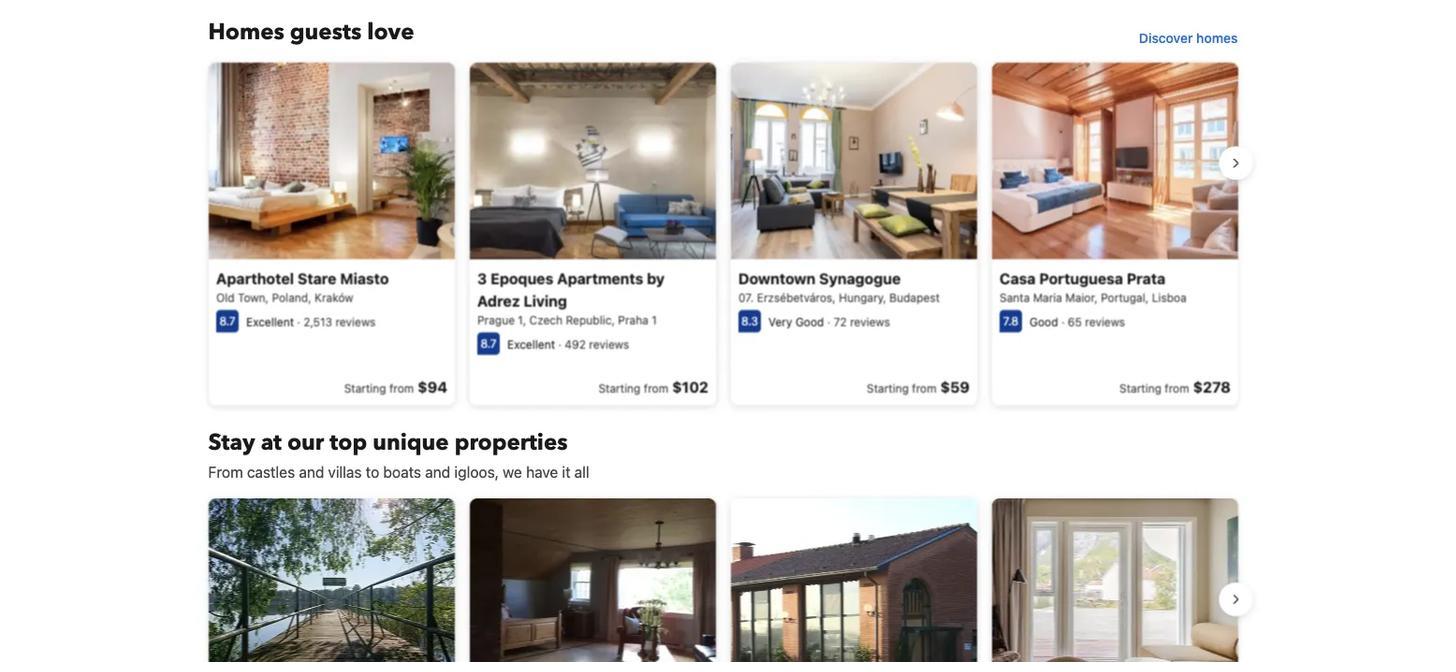 Task type: vqa. For each thing, say whether or not it's contained in the screenshot.
STARTING FROM $278
yes



Task type: locate. For each thing, give the bounding box(es) containing it.
8.7 element
[[216, 310, 238, 332], [477, 332, 500, 355]]

starting
[[344, 382, 386, 395], [598, 382, 640, 395], [867, 382, 909, 395], [1119, 382, 1162, 395]]

0 horizontal spatial and
[[299, 464, 324, 482]]

from for $94
[[389, 382, 414, 395]]

3 starting from the left
[[867, 382, 909, 395]]

2,513
[[303, 315, 332, 328]]

from inside the starting from $59
[[912, 382, 937, 395]]

1 horizontal spatial and
[[425, 464, 451, 482]]

1 region from the top
[[193, 55, 1253, 413]]

starting left the "$278" on the bottom
[[1119, 382, 1162, 395]]

reviews down kraków
[[335, 315, 375, 328]]

starting down excellent · 492 reviews
[[598, 382, 640, 395]]

starting inside starting from $94
[[344, 382, 386, 395]]

3 from from the left
[[912, 382, 937, 395]]

starting from $278
[[1119, 378, 1231, 396]]

8.7 element down old
[[216, 310, 238, 332]]

8.7 down old
[[219, 315, 235, 328]]

hungary,
[[839, 291, 886, 304]]

to
[[366, 464, 379, 482]]

4 starting from the left
[[1119, 382, 1162, 395]]

good element
[[1030, 315, 1058, 328]]

1 horizontal spatial 8.7
[[480, 337, 496, 350]]

discover homes link
[[1132, 21, 1246, 55]]

from left $94 at the left
[[389, 382, 414, 395]]

starting left '$59'
[[867, 382, 909, 395]]

excellent down town,
[[246, 315, 294, 328]]

adrez
[[477, 292, 520, 310]]

reviews right 65 on the top of page
[[1085, 315, 1125, 328]]

miasto
[[340, 269, 389, 287]]

discover
[[1139, 30, 1193, 46]]

· left 65 on the top of page
[[1061, 315, 1065, 328]]

$278
[[1193, 378, 1231, 396]]

1 starting from the left
[[344, 382, 386, 395]]

erzsébetváros,
[[757, 291, 836, 304]]

0 horizontal spatial 8.7
[[219, 315, 235, 328]]

· left 72
[[827, 315, 830, 328]]

from
[[208, 464, 243, 482]]

top
[[330, 428, 367, 458]]

4 from from the left
[[1165, 382, 1189, 395]]

reviews down republic,
[[589, 338, 629, 351]]

villas
[[328, 464, 362, 482]]

from left the "$278" on the bottom
[[1165, 382, 1189, 395]]

starting from $59
[[867, 378, 970, 396]]

region for stay at our top unique properties
[[193, 492, 1253, 663]]

1 horizontal spatial excellent element
[[507, 338, 555, 351]]

· for old
[[297, 315, 300, 328]]

and
[[299, 464, 324, 482], [425, 464, 451, 482]]

homes guests love
[[208, 17, 414, 48]]

and right boats
[[425, 464, 451, 482]]

1 horizontal spatial good
[[1030, 315, 1058, 328]]

castles
[[247, 464, 295, 482]]

0 vertical spatial excellent
[[246, 315, 294, 328]]

· for by
[[558, 338, 561, 351]]

good down the maria
[[1030, 315, 1058, 328]]

0 horizontal spatial 8.7 element
[[216, 310, 238, 332]]

region containing aparthotel stare miasto
[[193, 55, 1253, 413]]

492
[[564, 338, 586, 351]]

from left '$59'
[[912, 382, 937, 395]]

2 and from the left
[[425, 464, 451, 482]]

excellent
[[246, 315, 294, 328], [507, 338, 555, 351]]

good
[[795, 315, 824, 328], [1030, 315, 1058, 328]]

starting up top
[[344, 382, 386, 395]]

2 region from the top
[[193, 492, 1253, 663]]

excellent for living
[[507, 338, 555, 351]]

from
[[389, 382, 414, 395], [644, 382, 668, 395], [912, 382, 937, 395], [1165, 382, 1189, 395]]

excellent element down town,
[[246, 315, 294, 328]]

very good element
[[768, 315, 824, 328]]

and down the our
[[299, 464, 324, 482]]

excellent element for living
[[507, 338, 555, 351]]

reviews
[[335, 315, 375, 328], [850, 315, 890, 328], [1085, 315, 1125, 328], [589, 338, 629, 351]]

1 vertical spatial 8.7
[[480, 337, 496, 350]]

discover homes
[[1139, 30, 1238, 46]]

guests
[[290, 17, 362, 48]]

prague
[[477, 314, 515, 327]]

boats
[[383, 464, 421, 482]]

starting inside 'starting from $102'
[[598, 382, 640, 395]]

excellent down 1,
[[507, 338, 555, 351]]

excellent for poland,
[[246, 315, 294, 328]]

1 horizontal spatial 8.7 element
[[477, 332, 500, 355]]

reviews for casa portuguesa prata
[[1085, 315, 1125, 328]]

starting from $102
[[598, 378, 708, 396]]

prata
[[1127, 269, 1166, 287]]

excellent element down 1,
[[507, 338, 555, 351]]

it
[[562, 464, 571, 482]]

0 horizontal spatial excellent element
[[246, 315, 294, 328]]

8.7 for adrez
[[480, 337, 496, 350]]

starting inside the starting from $59
[[867, 382, 909, 395]]

8.7 down "prague"
[[480, 337, 496, 350]]

region
[[193, 55, 1253, 413], [193, 492, 1253, 663]]

excellent element
[[246, 315, 294, 328], [507, 338, 555, 351]]

reviews for aparthotel stare miasto
[[335, 315, 375, 328]]

homes
[[1197, 30, 1238, 46]]

maior,
[[1065, 291, 1098, 304]]

1 horizontal spatial excellent
[[507, 338, 555, 351]]

excellent · 492 reviews
[[507, 338, 629, 351]]

lisboa
[[1152, 291, 1187, 304]]

santa
[[1000, 291, 1030, 304]]

8.7
[[219, 315, 235, 328], [480, 337, 496, 350]]

from inside 'starting from $102'
[[644, 382, 668, 395]]

starting from $94
[[344, 378, 447, 396]]

· left 492
[[558, 338, 561, 351]]

0 vertical spatial excellent element
[[246, 315, 294, 328]]

budapest
[[889, 291, 940, 304]]

8.7 element down "prague"
[[477, 332, 500, 355]]

starting inside starting from $278
[[1119, 382, 1162, 395]]

8.7 for town,
[[219, 315, 235, 328]]

0 horizontal spatial good
[[795, 315, 824, 328]]

casa portuguesa prata santa maria maior, portugal, lisboa
[[1000, 269, 1187, 304]]

living
[[523, 292, 567, 310]]

1 vertical spatial region
[[193, 492, 1253, 663]]

· left 2,513
[[297, 315, 300, 328]]

from inside starting from $94
[[389, 382, 414, 395]]

at
[[261, 428, 282, 458]]

1 vertical spatial excellent
[[507, 338, 555, 351]]

1 from from the left
[[389, 382, 414, 395]]

from inside starting from $278
[[1165, 382, 1189, 395]]

by
[[647, 269, 665, 287]]

very
[[768, 315, 792, 328]]

igloos,
[[455, 464, 499, 482]]

1 vertical spatial excellent element
[[507, 338, 555, 351]]

0 horizontal spatial excellent
[[246, 315, 294, 328]]

our
[[287, 428, 324, 458]]

homes
[[208, 17, 284, 48]]

from left $102
[[644, 382, 668, 395]]

2 from from the left
[[644, 382, 668, 395]]

2 starting from the left
[[598, 382, 640, 395]]

0 vertical spatial region
[[193, 55, 1253, 413]]

1,
[[518, 314, 526, 327]]

maria
[[1033, 291, 1062, 304]]

from for $59
[[912, 382, 937, 395]]

0 vertical spatial 8.7
[[219, 315, 235, 328]]

good down erzsébetváros,
[[795, 315, 824, 328]]

republic,
[[566, 314, 615, 327]]

·
[[297, 315, 300, 328], [827, 315, 830, 328], [1061, 315, 1065, 328], [558, 338, 561, 351]]

stare
[[297, 269, 336, 287]]

region for homes guests love
[[193, 55, 1253, 413]]



Task type: describe. For each thing, give the bounding box(es) containing it.
good · 65 reviews
[[1030, 315, 1125, 328]]

7.8 element
[[1000, 310, 1022, 332]]

starting for $278
[[1119, 382, 1162, 395]]

excellent · 2,513 reviews
[[246, 315, 375, 328]]

8.7 element for town,
[[216, 310, 238, 332]]

czech
[[529, 314, 562, 327]]

starting for $102
[[598, 382, 640, 395]]

8.7 element for adrez
[[477, 332, 500, 355]]

have
[[526, 464, 558, 482]]

properties
[[455, 428, 568, 458]]

8.3
[[741, 315, 758, 328]]

7.8
[[1003, 315, 1018, 328]]

$102
[[672, 378, 708, 396]]

poland,
[[272, 291, 311, 304]]

unique
[[373, 428, 449, 458]]

aparthotel stare miasto old town, poland, kraków
[[216, 269, 389, 304]]

portuguesa
[[1039, 269, 1123, 287]]

all
[[575, 464, 590, 482]]

downtown
[[738, 269, 815, 287]]

3 epoques apartments by adrez living prague 1, czech republic, praha 1
[[477, 269, 665, 327]]

8.3 element
[[738, 310, 761, 332]]

epoques
[[490, 269, 553, 287]]

we
[[503, 464, 522, 482]]

3
[[477, 269, 487, 287]]

1 and from the left
[[299, 464, 324, 482]]

very good · 72 reviews
[[768, 315, 890, 328]]

from for $278
[[1165, 382, 1189, 395]]

reviews down hungary,
[[850, 315, 890, 328]]

stay at our top unique properties from castles and villas to boats and igloos, we have it all
[[208, 428, 590, 482]]

old
[[216, 291, 234, 304]]

07.
[[738, 291, 754, 304]]

1 good from the left
[[795, 315, 824, 328]]

love
[[367, 17, 414, 48]]

reviews for 3 epoques apartments by adrez living
[[589, 338, 629, 351]]

2 good from the left
[[1030, 315, 1058, 328]]

stay
[[208, 428, 255, 458]]

72
[[834, 315, 847, 328]]

excellent element for poland,
[[246, 315, 294, 328]]

downtown synagogue 07. erzsébetváros, hungary, budapest
[[738, 269, 940, 304]]

casa
[[1000, 269, 1036, 287]]

· for santa
[[1061, 315, 1065, 328]]

from for $102
[[644, 382, 668, 395]]

$59
[[940, 378, 970, 396]]

portugal,
[[1101, 291, 1149, 304]]

$94
[[417, 378, 447, 396]]

aparthotel
[[216, 269, 294, 287]]

synagogue
[[819, 269, 901, 287]]

starting for $59
[[867, 382, 909, 395]]

praha
[[618, 314, 648, 327]]

apartments
[[557, 269, 643, 287]]

kraków
[[314, 291, 353, 304]]

65
[[1068, 315, 1082, 328]]

town,
[[237, 291, 268, 304]]

starting for $94
[[344, 382, 386, 395]]

1
[[651, 314, 657, 327]]



